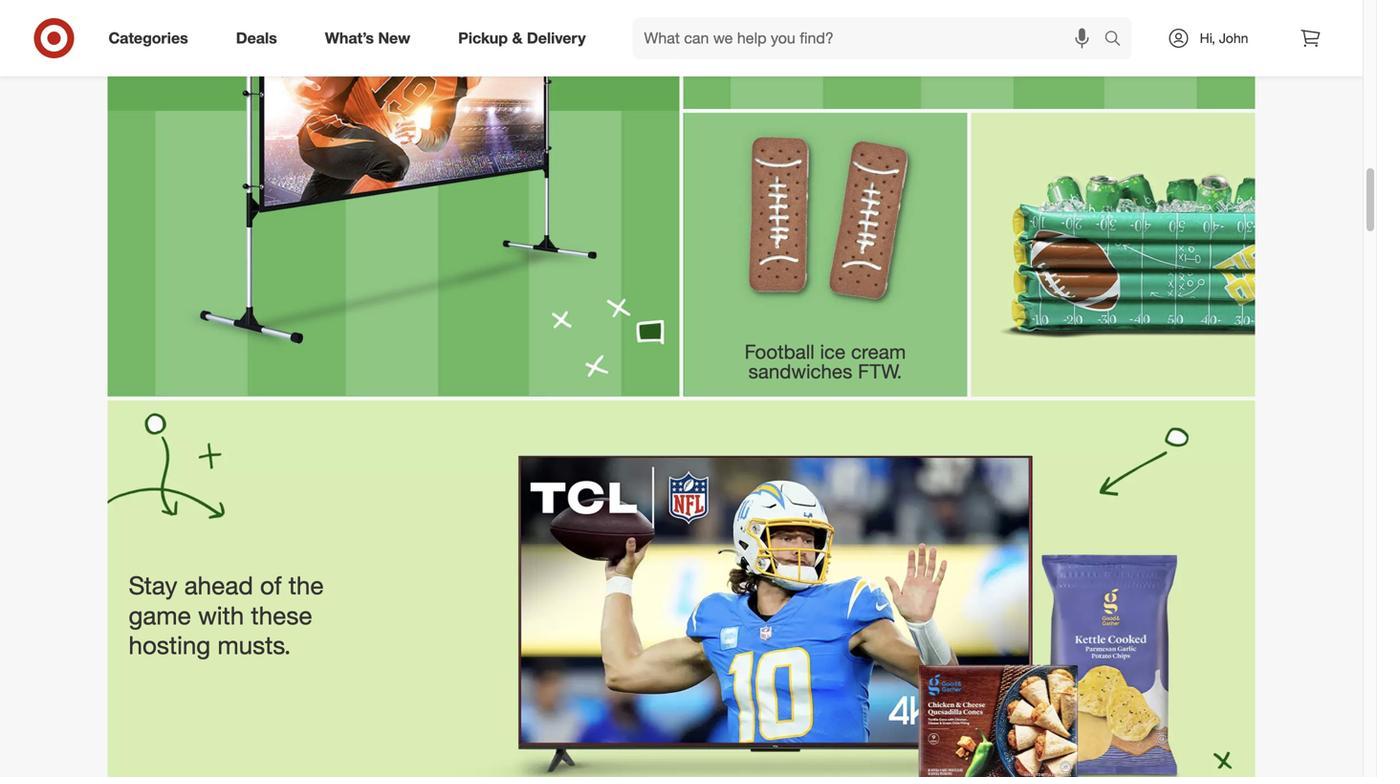 Task type: describe. For each thing, give the bounding box(es) containing it.
ftw.
[[858, 360, 903, 384]]

ahead
[[184, 571, 253, 601]]

cream
[[852, 340, 906, 364]]

categories
[[109, 29, 188, 47]]

hi, john
[[1200, 30, 1249, 46]]

new
[[378, 29, 411, 47]]

these
[[251, 601, 313, 631]]

hosting
[[129, 631, 211, 661]]

what's new
[[325, 29, 411, 47]]

game
[[129, 601, 191, 631]]

what's
[[325, 29, 374, 47]]

football
[[745, 340, 815, 364]]

categories link
[[92, 17, 212, 59]]

ice
[[820, 340, 846, 364]]

john
[[1220, 30, 1249, 46]]

sandwiches
[[749, 360, 853, 384]]

pickup
[[458, 29, 508, 47]]



Task type: vqa. For each thing, say whether or not it's contained in the screenshot.
Toilet
no



Task type: locate. For each thing, give the bounding box(es) containing it.
&
[[512, 29, 523, 47]]

deals
[[236, 29, 277, 47]]

stay ahead of the game with these hosting musts.
[[129, 571, 331, 661]]

pickup & delivery link
[[442, 17, 610, 59]]

the
[[289, 571, 324, 601]]

pickup & delivery
[[458, 29, 586, 47]]

musts.
[[218, 631, 291, 661]]

tcl 55" class s4 s-class 4k uhd hdr led smart tv with google tv - 55s450g, parmesan garlic kettle chips - 8oz - good & gather™, frozen chicken & cheese quesadilla cones - 7.5oz/9ct - good & gather™, lg 75" class 4k uhd smart led tv - 75uq7590pub, vizio v-series 65" class 4k uhd hdr led smart tv - v655-j, samsung 65" class cu7000 crystal uhd 4k smart tv - titan gray (un65cu7000), samsung 55" class q60c qled uhd 4k smart tv - titan gray (qn55q60c), lg 55" class 4k uhd 2160p smart oled tv - oled55c3, vizio 50" class m6 series 4k qled hdr smart tv – m50q6-j01, tcl 50" class s4 s-class 4k uhd hdr led smart tv with google tv - 50s450g image
[[108, 401, 1256, 778]]

search
[[1096, 31, 1142, 49]]

stay
[[129, 571, 177, 601]]

of
[[260, 571, 282, 601]]

search button
[[1096, 17, 1142, 63]]

what's new link
[[309, 17, 435, 59]]

deals link
[[220, 17, 301, 59]]

with
[[198, 601, 244, 631]]

football ice cream sandwiches ftw.
[[745, 340, 912, 384]]

delivery
[[527, 29, 586, 47]]

What can we help you find? suggestions appear below search field
[[633, 17, 1109, 59]]

hi,
[[1200, 30, 1216, 46]]



